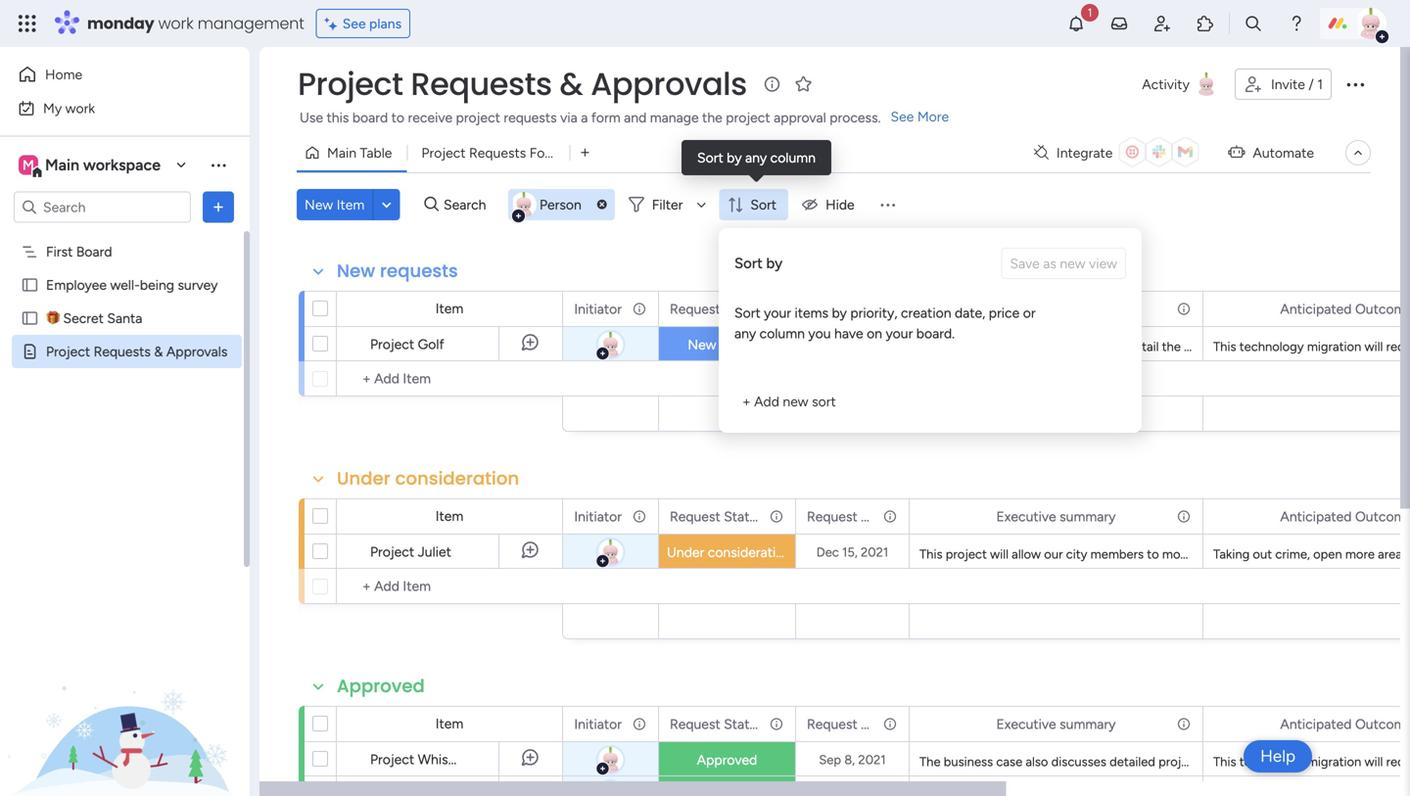Task type: locate. For each thing, give the bounding box(es) containing it.
0 vertical spatial summary
[[1060, 301, 1116, 317]]

invite members image
[[1153, 14, 1173, 33]]

new for new requests
[[337, 259, 375, 284]]

list box
[[0, 231, 250, 633]]

request date field up 'have'
[[802, 298, 890, 320]]

0 vertical spatial + add item text field
[[347, 367, 553, 391]]

public board image left employee
[[21, 276, 39, 294]]

select product image
[[18, 14, 37, 33]]

consideration
[[395, 466, 519, 491], [708, 544, 792, 561]]

option
[[0, 234, 250, 238]]

management
[[198, 12, 304, 34]]

also
[[1037, 339, 1060, 355], [1026, 754, 1049, 770]]

0 vertical spatial the
[[920, 339, 941, 355]]

0 vertical spatial request date field
[[802, 298, 890, 320]]

new down main table button on the left top of page
[[305, 196, 333, 213]]

3 initiator from the top
[[574, 716, 622, 733]]

new item button
[[297, 189, 373, 220]]

outcome for second anticipated outcome field
[[1356, 508, 1411, 525]]

1 vertical spatial executive
[[997, 508, 1057, 525]]

&
[[560, 62, 583, 106], [154, 343, 163, 360]]

0 vertical spatial outcome
[[1356, 301, 1411, 317]]

our
[[1045, 547, 1063, 562]]

and
[[624, 109, 647, 126], [1233, 547, 1254, 562]]

2021 right 15,
[[861, 545, 889, 560]]

project requests & approvals up 'via'
[[298, 62, 747, 106]]

new inside new item button
[[305, 196, 333, 213]]

add view image
[[581, 146, 589, 160]]

Search field
[[439, 191, 498, 218]]

1 vertical spatial 2021
[[859, 752, 886, 768]]

see
[[343, 15, 366, 32], [891, 108, 914, 125]]

2 anticipated outcome from the top
[[1281, 508, 1411, 525]]

2 vertical spatial status
[[724, 716, 764, 733]]

1 vertical spatial work
[[65, 100, 95, 117]]

sep
[[819, 752, 842, 768]]

1
[[1318, 76, 1323, 93]]

column information image for under consideration
[[769, 509, 785, 525]]

work right monday
[[158, 12, 194, 34]]

allow
[[1012, 547, 1041, 562]]

date up the dec 15, 2021
[[861, 508, 890, 525]]

anticipated outcome up measur
[[1281, 301, 1411, 317]]

2 horizontal spatial by
[[832, 305, 847, 321]]

and for to
[[1233, 547, 1254, 562]]

outcome
[[1356, 301, 1411, 317], [1356, 508, 1411, 525], [1356, 716, 1411, 733]]

request
[[670, 301, 721, 317], [807, 301, 858, 317], [670, 508, 721, 525], [807, 508, 858, 525], [670, 716, 721, 733], [807, 716, 858, 733]]

0 vertical spatial executive
[[997, 301, 1057, 317]]

by for sort by any column
[[727, 149, 742, 166]]

0 horizontal spatial under consideration
[[337, 466, 519, 491]]

new for new request
[[688, 336, 717, 353]]

anticipated up objectives,
[[1281, 301, 1352, 317]]

1 vertical spatial anticipated outcome field
[[1276, 506, 1411, 528]]

2021 for dec 15, 2021
[[861, 545, 889, 560]]

0 horizontal spatial project requests & approvals
[[46, 343, 228, 360]]

main for main table
[[327, 144, 357, 161]]

main inside workspace selection element
[[45, 156, 79, 174]]

2021 right 8,
[[859, 752, 886, 768]]

public board image
[[21, 276, 39, 294], [21, 309, 39, 328]]

lottie animation image
[[0, 599, 250, 796]]

requests down v2 search icon
[[380, 259, 458, 284]]

executive summary field up our
[[992, 506, 1121, 528]]

to left enjoy
[[1257, 547, 1269, 562]]

this right detail
[[1214, 339, 1237, 355]]

sort down 'sort' popup button
[[735, 254, 763, 272]]

1 vertical spatial &
[[154, 343, 163, 360]]

outcome up measur
[[1356, 301, 1411, 317]]

Request Date field
[[802, 298, 890, 320], [802, 506, 890, 528], [802, 714, 890, 735]]

🎁 secret santa
[[46, 310, 142, 327]]

approved inside field
[[337, 674, 425, 699]]

3 executive from the top
[[997, 716, 1057, 733]]

2 vertical spatial new
[[688, 336, 717, 353]]

also right the study
[[1037, 339, 1060, 355]]

the left business
[[920, 754, 941, 770]]

0 horizontal spatial main
[[45, 156, 79, 174]]

status for 2nd request status field from the top
[[724, 508, 764, 525]]

Executive summary field
[[992, 298, 1121, 320], [992, 506, 1121, 528], [992, 714, 1121, 735]]

executive summary up our
[[997, 508, 1116, 525]]

1 outcome from the top
[[1356, 301, 1411, 317]]

summary up city
[[1060, 508, 1116, 525]]

requests
[[504, 109, 557, 126], [380, 259, 458, 284]]

main table
[[327, 144, 392, 161]]

2 vertical spatial initiator
[[574, 716, 622, 733]]

date for third request date "field"
[[861, 716, 890, 733]]

1 vertical spatial anticipated
[[1281, 508, 1352, 525]]

1 vertical spatial redu
[[1387, 754, 1411, 770]]

consideration inside under consideration 'field'
[[395, 466, 519, 491]]

work for monday
[[158, 12, 194, 34]]

0 vertical spatial also
[[1037, 339, 1060, 355]]

1 vertical spatial and
[[1233, 547, 1254, 562]]

request date up 8,
[[807, 716, 890, 733]]

1 vertical spatial migration
[[1308, 754, 1362, 770]]

1,
[[844, 337, 852, 353]]

by up 'have'
[[832, 305, 847, 321]]

0 horizontal spatial see
[[343, 15, 366, 32]]

1 areas from the left
[[1344, 547, 1374, 562]]

Initiator field
[[570, 298, 627, 320], [570, 506, 627, 528], [570, 714, 627, 735]]

🎁
[[46, 310, 60, 327]]

2022
[[855, 337, 885, 353]]

request date field up 15,
[[802, 506, 890, 528]]

the right all
[[1322, 547, 1341, 562]]

taking
[[1214, 547, 1250, 562]]

2 vertical spatial executive
[[997, 716, 1057, 733]]

approvals inside list box
[[166, 343, 228, 360]]

item up juliet
[[436, 508, 464, 525]]

requests inside button
[[469, 144, 526, 161]]

areas right the open
[[1344, 547, 1374, 562]]

this left help button on the right of page
[[1214, 754, 1237, 770]]

1 horizontal spatial approvals
[[591, 62, 747, 106]]

2 anticipated from the top
[[1281, 508, 1352, 525]]

1 vertical spatial executive summary field
[[992, 506, 1121, 528]]

2021 for sep 8, 2021
[[859, 752, 886, 768]]

measur
[[1371, 339, 1411, 355]]

0 vertical spatial project requests & approvals
[[298, 62, 747, 106]]

sort
[[812, 393, 836, 410]]

1 image
[[1081, 1, 1099, 23]]

main right workspace icon
[[45, 156, 79, 174]]

0 vertical spatial under consideration
[[337, 466, 519, 491]]

2 status from the top
[[724, 508, 764, 525]]

3 request status field from the top
[[665, 714, 764, 735]]

new request
[[688, 336, 767, 353]]

project up the sort by any column at the top of the page
[[726, 109, 771, 126]]

column information image
[[769, 301, 785, 317], [883, 301, 898, 317], [632, 509, 648, 525], [883, 509, 898, 525], [1176, 509, 1192, 525], [769, 717, 785, 732], [883, 717, 898, 732]]

the right manage
[[702, 109, 723, 126]]

3 outcome from the top
[[1356, 716, 1411, 733]]

summary up discusses
[[1060, 716, 1116, 733]]

2 vertical spatial request status field
[[665, 714, 764, 735]]

apps image
[[1196, 14, 1216, 33]]

executive summary up "analyzes"
[[997, 301, 1116, 317]]

1 horizontal spatial work
[[158, 12, 194, 34]]

0 vertical spatial executive summary field
[[992, 298, 1121, 320]]

column down "items"
[[760, 325, 805, 342]]

workspace options image
[[209, 155, 228, 175]]

item up golf
[[436, 300, 464, 317]]

migration left measur
[[1308, 339, 1362, 355]]

the
[[702, 109, 723, 126], [1162, 339, 1181, 355], [1322, 547, 1341, 562], [1377, 547, 1396, 562]]

any up +
[[735, 325, 756, 342]]

dec 15, 2021
[[817, 545, 889, 560]]

by up 'sort' popup button
[[727, 149, 742, 166]]

migration
[[1308, 339, 1362, 355], [1308, 754, 1362, 770]]

show board description image
[[761, 74, 784, 94]]

via
[[560, 109, 578, 126]]

1 vertical spatial the
[[920, 754, 941, 770]]

1 vertical spatial approved
[[697, 752, 758, 768]]

monday
[[87, 12, 154, 34]]

your right on
[[886, 325, 913, 342]]

1 vertical spatial initiator field
[[570, 506, 627, 528]]

1 vertical spatial new
[[337, 259, 375, 284]]

2 date from the top
[[861, 508, 890, 525]]

work inside button
[[65, 100, 95, 117]]

sort inside sort your items by priority, creation date, price or any column you have on your board.
[[735, 305, 761, 321]]

1 vertical spatial see
[[891, 108, 914, 125]]

1 vertical spatial approvals
[[166, 343, 228, 360]]

jan 1, 2022
[[821, 337, 885, 353]]

this right the dec 15, 2021
[[920, 547, 943, 562]]

column inside sort your items by priority, creation date, price or any column you have on your board.
[[760, 325, 805, 342]]

item for new requests
[[436, 300, 464, 317]]

0 vertical spatial request date
[[807, 301, 890, 317]]

1 vertical spatial requests
[[380, 259, 458, 284]]

goals,
[[1203, 754, 1236, 770]]

0 vertical spatial status
[[724, 301, 764, 317]]

date up "sep 8, 2021"
[[861, 716, 890, 733]]

3 request date field from the top
[[802, 714, 890, 735]]

0 vertical spatial executive summary
[[997, 301, 1116, 317]]

new
[[783, 393, 809, 410]]

anticipated up measures,
[[1281, 716, 1352, 733]]

3 anticipated from the top
[[1281, 716, 1352, 733]]

requests down santa
[[94, 343, 151, 360]]

0 horizontal spatial approvals
[[166, 343, 228, 360]]

anticipated outcome up measures,
[[1281, 716, 1411, 733]]

more
[[918, 108, 949, 125]]

2 outcome from the top
[[1356, 508, 1411, 525]]

your
[[764, 305, 792, 321], [886, 325, 913, 342]]

activity button
[[1135, 69, 1227, 100]]

sort down the sort by any column at the top of the page
[[751, 196, 777, 213]]

0 vertical spatial initiator field
[[570, 298, 627, 320]]

+ Add Item text field
[[347, 367, 553, 391], [347, 575, 553, 599]]

cit
[[1399, 547, 1411, 562]]

work right my
[[65, 100, 95, 117]]

anticipated for third anticipated outcome field from the bottom of the page
[[1281, 301, 1352, 317]]

0 vertical spatial anticipated outcome field
[[1276, 298, 1411, 320]]

public board image left 🎁
[[21, 309, 39, 328]]

requests for project requests form button
[[469, 144, 526, 161]]

0 vertical spatial performance
[[1294, 339, 1368, 355]]

the for the feasibility study also analyzes in detail the project objectives, performance measur
[[920, 339, 941, 355]]

1 vertical spatial public board image
[[21, 309, 39, 328]]

lottie animation element
[[0, 599, 250, 796]]

by
[[727, 149, 742, 166], [767, 254, 783, 272], [832, 305, 847, 321]]

arrow down image
[[690, 193, 713, 216]]

1 horizontal spatial under
[[667, 544, 705, 561]]

1 vertical spatial request date field
[[802, 506, 890, 528]]

1 vertical spatial this
[[920, 547, 943, 562]]

outcome for 1st anticipated outcome field from the bottom
[[1356, 716, 1411, 733]]

2 the from the top
[[920, 754, 941, 770]]

1 vertical spatial by
[[767, 254, 783, 272]]

performance right goals,
[[1239, 754, 1313, 770]]

public board image for employee well-being survey
[[21, 276, 39, 294]]

creation
[[901, 305, 952, 321]]

1 vertical spatial under
[[667, 544, 705, 561]]

2 vertical spatial anticipated outcome field
[[1276, 714, 1411, 735]]

item up whiskey
[[436, 716, 464, 732]]

board
[[76, 243, 112, 260]]

1 vertical spatial any
[[735, 325, 756, 342]]

Search in workspace field
[[41, 196, 164, 218]]

executive summary field up "analyzes"
[[992, 298, 1121, 320]]

under
[[337, 466, 391, 491], [667, 544, 705, 561]]

new left 'request'
[[688, 336, 717, 353]]

0 horizontal spatial requests
[[380, 259, 458, 284]]

project requests & approvals down santa
[[46, 343, 228, 360]]

requests inside 'use this board to receive project requests via a form and manage the project approval process. see more'
[[504, 109, 557, 126]]

0 horizontal spatial approved
[[337, 674, 425, 699]]

executive
[[997, 301, 1057, 317], [997, 508, 1057, 525], [997, 716, 1057, 733]]

add to favorites image
[[794, 74, 814, 94]]

autopilot image
[[1229, 139, 1245, 164]]

and inside 'use this board to receive project requests via a form and manage the project approval process. see more'
[[624, 109, 647, 126]]

see inside button
[[343, 15, 366, 32]]

project
[[298, 62, 403, 106], [422, 144, 466, 161], [370, 336, 415, 353], [46, 343, 90, 360], [370, 544, 415, 560], [370, 751, 415, 768]]

employee
[[46, 277, 107, 293]]

summary up "analyzes"
[[1060, 301, 1116, 317]]

add
[[754, 393, 780, 410]]

1 request date from the top
[[807, 301, 890, 317]]

1 vertical spatial this technology migration will redu
[[1214, 754, 1411, 770]]

2 vertical spatial anticipated outcome
[[1281, 716, 1411, 733]]

0 horizontal spatial new
[[305, 196, 333, 213]]

dec
[[817, 545, 839, 560]]

2 summary from the top
[[1060, 508, 1116, 525]]

2 horizontal spatial new
[[688, 336, 717, 353]]

1 anticipated outcome field from the top
[[1276, 298, 1411, 320]]

plans
[[369, 15, 402, 32]]

executive up the case
[[997, 716, 1057, 733]]

executive summary field up discusses
[[992, 714, 1121, 735]]

the down creation
[[920, 339, 941, 355]]

requests up receive
[[411, 62, 552, 106]]

new inside new requests field
[[337, 259, 375, 284]]

and right freely
[[1233, 547, 1254, 562]]

& down being
[[154, 343, 163, 360]]

0 vertical spatial approvals
[[591, 62, 747, 106]]

executive up the study
[[997, 301, 1057, 317]]

0 vertical spatial work
[[158, 12, 194, 34]]

new
[[305, 196, 333, 213], [337, 259, 375, 284], [688, 336, 717, 353]]

0 horizontal spatial areas
[[1344, 547, 1374, 562]]

New requests field
[[332, 259, 463, 284]]

3 request date from the top
[[807, 716, 890, 733]]

column information image for new requests
[[1176, 301, 1192, 317]]

outcome up 'cit'
[[1356, 508, 1411, 525]]

1 the from the top
[[920, 339, 941, 355]]

Under consideration field
[[332, 466, 524, 492]]

my work
[[43, 100, 95, 117]]

executive up the 'allow' on the bottom of the page
[[997, 508, 1057, 525]]

crime,
[[1276, 547, 1311, 562]]

project requests form
[[422, 144, 561, 161]]

1 date from the top
[[861, 301, 890, 317]]

options image
[[1176, 292, 1189, 326], [631, 500, 645, 533], [768, 500, 782, 533], [1176, 500, 1189, 533], [631, 708, 645, 741], [1176, 708, 1189, 741]]

anticipated outcome for 1st anticipated outcome field from the bottom
[[1281, 716, 1411, 733]]

any inside sort your items by priority, creation date, price or any column you have on your board.
[[735, 325, 756, 342]]

Request Status field
[[665, 298, 764, 320], [665, 506, 764, 528], [665, 714, 764, 735]]

anticipated outcome up more at the bottom right of the page
[[1281, 508, 1411, 525]]

inbox image
[[1110, 14, 1129, 33]]

anticipated outcome field up measur
[[1276, 298, 1411, 320]]

any up 'sort' popup button
[[745, 149, 767, 166]]

executive summary up discusses
[[997, 716, 1116, 733]]

0 vertical spatial anticipated outcome
[[1281, 301, 1411, 317]]

to left move
[[1147, 547, 1160, 562]]

3 executive summary field from the top
[[992, 714, 1121, 735]]

main table button
[[297, 137, 407, 168]]

public board image for 🎁 secret santa
[[21, 309, 39, 328]]

hide
[[826, 196, 855, 213]]

table
[[360, 144, 392, 161]]

1 vertical spatial initiator
[[574, 508, 622, 525]]

1 anticipated outcome from the top
[[1281, 301, 1411, 317]]

options image
[[1344, 72, 1368, 96], [209, 197, 228, 217], [631, 292, 645, 326], [882, 500, 895, 533], [768, 708, 782, 741], [882, 708, 895, 741]]

2 public board image from the top
[[21, 309, 39, 328]]

column down approval
[[771, 149, 816, 166]]

home button
[[12, 59, 211, 90]]

1 request date field from the top
[[802, 298, 890, 320]]

assum
[[1377, 754, 1411, 770]]

will
[[1365, 339, 1384, 355], [990, 547, 1009, 562], [1365, 754, 1384, 770]]

to right board
[[392, 109, 405, 126]]

performance
[[1294, 339, 1368, 355], [1239, 754, 1313, 770]]

2 vertical spatial request date field
[[802, 714, 890, 735]]

1 initiator from the top
[[574, 301, 622, 317]]

2 initiator from the top
[[574, 508, 622, 525]]

date up on
[[861, 301, 890, 317]]

first board
[[46, 243, 112, 260]]

1 public board image from the top
[[21, 276, 39, 294]]

1 vertical spatial under consideration
[[667, 544, 792, 561]]

1 horizontal spatial consideration
[[708, 544, 792, 561]]

collapse board header image
[[1351, 145, 1367, 161]]

sort your items by priority, creation date, price or any column you have on your board.
[[735, 305, 1036, 342]]

2 vertical spatial anticipated
[[1281, 716, 1352, 733]]

case
[[997, 754, 1023, 770]]

column information image
[[632, 301, 648, 317], [1176, 301, 1192, 317], [769, 509, 785, 525], [632, 717, 648, 732], [1176, 717, 1192, 732]]

1 + add item text field from the top
[[347, 367, 553, 391]]

& inside list box
[[154, 343, 163, 360]]

approved
[[337, 674, 425, 699], [697, 752, 758, 768]]

request date up 'have'
[[807, 301, 890, 317]]

areas right more at the bottom right of the page
[[1378, 547, 1409, 562]]

1 vertical spatial + add item text field
[[347, 575, 553, 599]]

board.
[[917, 325, 955, 342]]

+ add item text field down juliet
[[347, 575, 553, 599]]

and right form
[[624, 109, 647, 126]]

by inside sort your items by priority, creation date, price or any column you have on your board.
[[832, 305, 847, 321]]

1 initiator field from the top
[[570, 298, 627, 320]]

2 request date from the top
[[807, 508, 890, 525]]

consideration left dec
[[708, 544, 792, 561]]

approvals down survey at the left
[[166, 343, 228, 360]]

1 vertical spatial status
[[724, 508, 764, 525]]

2 technology from the top
[[1240, 754, 1304, 770]]

1 redu from the top
[[1387, 339, 1411, 355]]

1 horizontal spatial main
[[327, 144, 357, 161]]

date,
[[955, 305, 986, 321]]

taking out crime, open more areas 
[[1214, 547, 1411, 562]]

approvals
[[591, 62, 747, 106], [166, 343, 228, 360]]

1 vertical spatial request status field
[[665, 506, 764, 528]]

workspace image
[[19, 154, 38, 176]]

to inside 'use this board to receive project requests via a form and manage the project approval process. see more'
[[392, 109, 405, 126]]

1 summary from the top
[[1060, 301, 1116, 317]]

1 executive summary from the top
[[997, 301, 1116, 317]]

anticipated up all
[[1281, 508, 1352, 525]]

Anticipated Outcome field
[[1276, 298, 1411, 320], [1276, 506, 1411, 528], [1276, 714, 1411, 735]]

request date for third request date "field" from the bottom
[[807, 301, 890, 317]]

any
[[745, 149, 767, 166], [735, 325, 756, 342]]

the left 'cit'
[[1377, 547, 1396, 562]]

golf
[[418, 336, 444, 353]]

date
[[861, 301, 890, 317], [861, 508, 890, 525], [861, 716, 890, 733]]

your left "items"
[[764, 305, 792, 321]]

main for main workspace
[[45, 156, 79, 174]]

anticipated
[[1281, 301, 1352, 317], [1281, 508, 1352, 525], [1281, 716, 1352, 733]]

0 horizontal spatial &
[[154, 343, 163, 360]]

requests left form
[[469, 144, 526, 161]]

approvals up manage
[[591, 62, 747, 106]]

1 vertical spatial date
[[861, 508, 890, 525]]

this technology migration will redu
[[1214, 339, 1411, 355], [1214, 754, 1411, 770]]

work for my
[[65, 100, 95, 117]]

Project Requests & Approvals field
[[293, 62, 752, 106]]

request date up 15,
[[807, 508, 890, 525]]

the
[[920, 339, 941, 355], [920, 754, 941, 770]]

1 vertical spatial outcome
[[1356, 508, 1411, 525]]

3 date from the top
[[861, 716, 890, 733]]

1 vertical spatial executive summary
[[997, 508, 1116, 525]]

1 horizontal spatial requests
[[504, 109, 557, 126]]

0 vertical spatial column
[[771, 149, 816, 166]]

santa
[[107, 310, 142, 327]]

2 areas from the left
[[1378, 547, 1409, 562]]

2 vertical spatial requests
[[94, 343, 151, 360]]

3 summary from the top
[[1060, 716, 1116, 733]]

1 vertical spatial anticipated outcome
[[1281, 508, 1411, 525]]

1 horizontal spatial new
[[337, 259, 375, 284]]

request date field up 8,
[[802, 714, 890, 735]]

sort up arrow down image
[[697, 149, 724, 166]]

status for third request status field from the bottom
[[724, 301, 764, 317]]

2 vertical spatial date
[[861, 716, 890, 733]]

outcome up assum
[[1356, 716, 1411, 733]]

sort inside popup button
[[751, 196, 777, 213]]

project left the 'allow' on the bottom of the page
[[946, 547, 987, 562]]

1 status from the top
[[724, 301, 764, 317]]

0 vertical spatial migration
[[1308, 339, 1362, 355]]

0 vertical spatial this technology migration will redu
[[1214, 339, 1411, 355]]

dapulse close image
[[597, 199, 607, 210]]

see left plans
[[343, 15, 366, 32]]

2 migration from the top
[[1308, 754, 1362, 770]]

0 vertical spatial your
[[764, 305, 792, 321]]

& up 'via'
[[560, 62, 583, 106]]

requests inside field
[[380, 259, 458, 284]]

2 vertical spatial request status
[[670, 716, 764, 733]]

3 status from the top
[[724, 716, 764, 733]]

requests down project requests & approvals field
[[504, 109, 557, 126]]

0 vertical spatial public board image
[[21, 276, 39, 294]]

0 vertical spatial consideration
[[395, 466, 519, 491]]

dapulse integrations image
[[1034, 145, 1049, 160]]

see left more on the top right
[[891, 108, 914, 125]]

item left the angle down image
[[337, 196, 365, 213]]

0 vertical spatial technology
[[1240, 339, 1304, 355]]

0 horizontal spatial consideration
[[395, 466, 519, 491]]

list box containing first board
[[0, 231, 250, 633]]

new down new item in the left of the page
[[337, 259, 375, 284]]

0 vertical spatial see
[[343, 15, 366, 32]]

+ add item text field down golf
[[347, 367, 553, 391]]

1 anticipated from the top
[[1281, 301, 1352, 317]]

sort for sort
[[751, 196, 777, 213]]

0 vertical spatial request status field
[[665, 298, 764, 320]]

2 vertical spatial by
[[832, 305, 847, 321]]

main inside button
[[327, 144, 357, 161]]

sort up 'request'
[[735, 305, 761, 321]]

3 anticipated outcome from the top
[[1281, 716, 1411, 733]]

migration right help at the bottom right
[[1308, 754, 1362, 770]]

also right the case
[[1026, 754, 1049, 770]]



Task type: vqa. For each thing, say whether or not it's contained in the screenshot.
2nd Anticipated Outcome field from the bottom
yes



Task type: describe. For each thing, give the bounding box(es) containing it.
0 vertical spatial will
[[1365, 339, 1384, 355]]

2 vertical spatial this
[[1214, 754, 1237, 770]]

items
[[795, 305, 829, 321]]

analyzes
[[1063, 339, 1112, 355]]

workspace selection element
[[19, 153, 164, 179]]

workspace
[[83, 156, 161, 174]]

column information image for approved
[[632, 717, 648, 732]]

requests for project requests & approvals field
[[411, 62, 552, 106]]

invite / 1
[[1271, 76, 1323, 93]]

2 executive summary from the top
[[997, 508, 1116, 525]]

anticipated outcome for second anticipated outcome field
[[1281, 508, 1411, 525]]

sort for sort by
[[735, 254, 763, 272]]

1 technology from the top
[[1240, 339, 1304, 355]]

the business case also discusses detailed project goals, performance measures, assum
[[920, 754, 1411, 770]]

manage
[[650, 109, 699, 126]]

v2 ellipsis image
[[272, 770, 288, 796]]

project left golf
[[370, 336, 415, 353]]

filter button
[[621, 189, 713, 220]]

request date for third request date "field"
[[807, 716, 890, 733]]

use this board to receive project requests via a form and manage the project approval process. see more
[[300, 108, 949, 126]]

approval
[[774, 109, 827, 126]]

detailed
[[1110, 754, 1156, 770]]

1 this technology migration will redu from the top
[[1214, 339, 1411, 355]]

project up project requests form button
[[456, 109, 501, 126]]

priority,
[[851, 305, 898, 321]]

juliet
[[418, 544, 451, 560]]

2 vertical spatial will
[[1365, 754, 1384, 770]]

have
[[835, 325, 864, 342]]

the for the business case also discusses detailed project goals, performance measures, assum
[[920, 754, 941, 770]]

2 initiator field from the top
[[570, 506, 627, 528]]

project left juliet
[[370, 544, 415, 560]]

start conversation image
[[499, 777, 562, 796]]

home
[[45, 66, 82, 83]]

the inside 'use this board to receive project requests via a form and manage the project approval process. see more'
[[702, 109, 723, 126]]

under inside 'field'
[[337, 466, 391, 491]]

move
[[1163, 547, 1194, 562]]

request
[[720, 336, 767, 353]]

new item
[[305, 196, 365, 213]]

see more link
[[889, 107, 951, 126]]

anticipated outcome for third anticipated outcome field from the bottom of the page
[[1281, 301, 1411, 317]]

1 vertical spatial performance
[[1239, 754, 1313, 770]]

sort by
[[735, 254, 783, 272]]

sort for sort your items by priority, creation date, price or any column you have on your board.
[[735, 305, 761, 321]]

filter
[[652, 196, 683, 213]]

you
[[809, 325, 831, 342]]

all
[[1307, 547, 1319, 562]]

freely
[[1197, 547, 1230, 562]]

new requests
[[337, 259, 458, 284]]

0 vertical spatial &
[[560, 62, 583, 106]]

secret
[[63, 310, 104, 327]]

and for manage
[[624, 109, 647, 126]]

new for new item
[[305, 196, 333, 213]]

study
[[1002, 339, 1034, 355]]

project whiskey
[[370, 751, 469, 768]]

help image
[[1287, 14, 1307, 33]]

well-
[[110, 277, 140, 293]]

use
[[300, 109, 323, 126]]

1 vertical spatial your
[[886, 325, 913, 342]]

jan
[[821, 337, 841, 353]]

requests inside list box
[[94, 343, 151, 360]]

sort by any column
[[697, 149, 816, 166]]

monday work management
[[87, 12, 304, 34]]

2 request date field from the top
[[802, 506, 890, 528]]

detail
[[1128, 339, 1159, 355]]

see inside 'use this board to receive project requests via a form and manage the project approval process. see more'
[[891, 108, 914, 125]]

1 horizontal spatial to
[[1147, 547, 1160, 562]]

integrate
[[1057, 144, 1113, 161]]

item inside button
[[337, 196, 365, 213]]

search everything image
[[1244, 14, 1264, 33]]

form
[[530, 144, 561, 161]]

notifications image
[[1067, 14, 1086, 33]]

3 executive summary from the top
[[997, 716, 1116, 733]]

outcome for third anticipated outcome field from the bottom of the page
[[1356, 301, 1411, 317]]

date for 2nd request date "field" from the top
[[861, 508, 890, 525]]

invite
[[1271, 76, 1306, 93]]

3 request status from the top
[[670, 716, 764, 733]]

2 anticipated outcome field from the top
[[1276, 506, 1411, 528]]

v2 search image
[[424, 194, 439, 216]]

ruby anderson image
[[1356, 8, 1387, 39]]

see plans
[[343, 15, 402, 32]]

anticipated for 1st anticipated outcome field from the bottom
[[1281, 716, 1352, 733]]

initiator for 1st "initiator" field
[[574, 301, 622, 317]]

initiator for first "initiator" field from the bottom of the page
[[574, 716, 622, 733]]

also for discusses
[[1026, 754, 1049, 770]]

2 + add item text field from the top
[[347, 575, 553, 599]]

8,
[[845, 752, 855, 768]]

initiator for 2nd "initiator" field from the bottom of the page
[[574, 508, 622, 525]]

Approved field
[[332, 674, 430, 699]]

ruby anderson image
[[511, 192, 537, 217]]

project left objectives,
[[1184, 339, 1226, 355]]

project requests form button
[[407, 137, 570, 168]]

project juliet
[[370, 544, 451, 560]]

angle down image
[[382, 197, 391, 212]]

this project will allow our city members to move freely and to enjoy all the areas the cit
[[920, 547, 1411, 562]]

sep 8, 2021
[[819, 752, 886, 768]]

person button
[[508, 189, 615, 223]]

1 migration from the top
[[1308, 339, 1362, 355]]

open
[[1314, 547, 1343, 562]]

sort for sort by any column
[[697, 149, 724, 166]]

1 executive from the top
[[997, 301, 1057, 317]]

1 horizontal spatial project requests & approvals
[[298, 62, 747, 106]]

2 this technology migration will redu from the top
[[1214, 754, 1411, 770]]

the feasibility study also analyzes in detail the project objectives, performance measur
[[920, 339, 1411, 355]]

item for under consideration
[[436, 508, 464, 525]]

2 executive summary field from the top
[[992, 506, 1121, 528]]

first
[[46, 243, 73, 260]]

person
[[540, 196, 582, 213]]

my work button
[[12, 93, 211, 124]]

menu image
[[878, 195, 898, 215]]

0 vertical spatial any
[[745, 149, 767, 166]]

2 redu from the top
[[1387, 754, 1411, 770]]

project up this at the top left
[[298, 62, 403, 106]]

2 horizontal spatial to
[[1257, 547, 1269, 562]]

out
[[1253, 547, 1273, 562]]

also for analyzes
[[1037, 339, 1060, 355]]

1 request status field from the top
[[665, 298, 764, 320]]

project inside button
[[422, 144, 466, 161]]

date for third request date "field" from the bottom
[[861, 301, 890, 317]]

project left goals,
[[1159, 754, 1200, 770]]

+
[[743, 393, 751, 410]]

on
[[867, 325, 883, 342]]

3 anticipated outcome field from the top
[[1276, 714, 1411, 735]]

help button
[[1244, 741, 1313, 773]]

2 request status field from the top
[[665, 506, 764, 528]]

whiskey
[[418, 751, 469, 768]]

1 vertical spatial consideration
[[708, 544, 792, 561]]

1 executive summary field from the top
[[992, 298, 1121, 320]]

2 executive from the top
[[997, 508, 1057, 525]]

+ add new sort button
[[735, 386, 844, 417]]

enjoy
[[1272, 547, 1304, 562]]

main workspace
[[45, 156, 161, 174]]

sort button
[[719, 189, 789, 220]]

project inside list box
[[46, 343, 90, 360]]

+ add new sort
[[743, 393, 836, 410]]

1 vertical spatial will
[[990, 547, 1009, 562]]

project golf
[[370, 336, 444, 353]]

objectives,
[[1229, 339, 1291, 355]]

measures,
[[1316, 754, 1373, 770]]

process.
[[830, 109, 881, 126]]

city
[[1066, 547, 1088, 562]]

the right detail
[[1162, 339, 1181, 355]]

status for 3rd request status field
[[724, 716, 764, 733]]

15,
[[842, 545, 858, 560]]

project left whiskey
[[370, 751, 415, 768]]

1 request status from the top
[[670, 301, 764, 317]]

this
[[327, 109, 349, 126]]

1 vertical spatial project requests & approvals
[[46, 343, 228, 360]]

members
[[1091, 547, 1144, 562]]

0 vertical spatial this
[[1214, 339, 1237, 355]]

by for sort by
[[767, 254, 783, 272]]

2 request status from the top
[[670, 508, 764, 525]]

feasibility
[[944, 339, 999, 355]]

my
[[43, 100, 62, 117]]

request date for 2nd request date "field" from the top
[[807, 508, 890, 525]]

item for approved
[[436, 716, 464, 732]]

under consideration inside 'field'
[[337, 466, 519, 491]]

receive
[[408, 109, 453, 126]]

automate
[[1253, 144, 1315, 161]]

3 initiator field from the top
[[570, 714, 627, 735]]

anticipated for second anticipated outcome field
[[1281, 508, 1352, 525]]

/
[[1309, 76, 1314, 93]]



